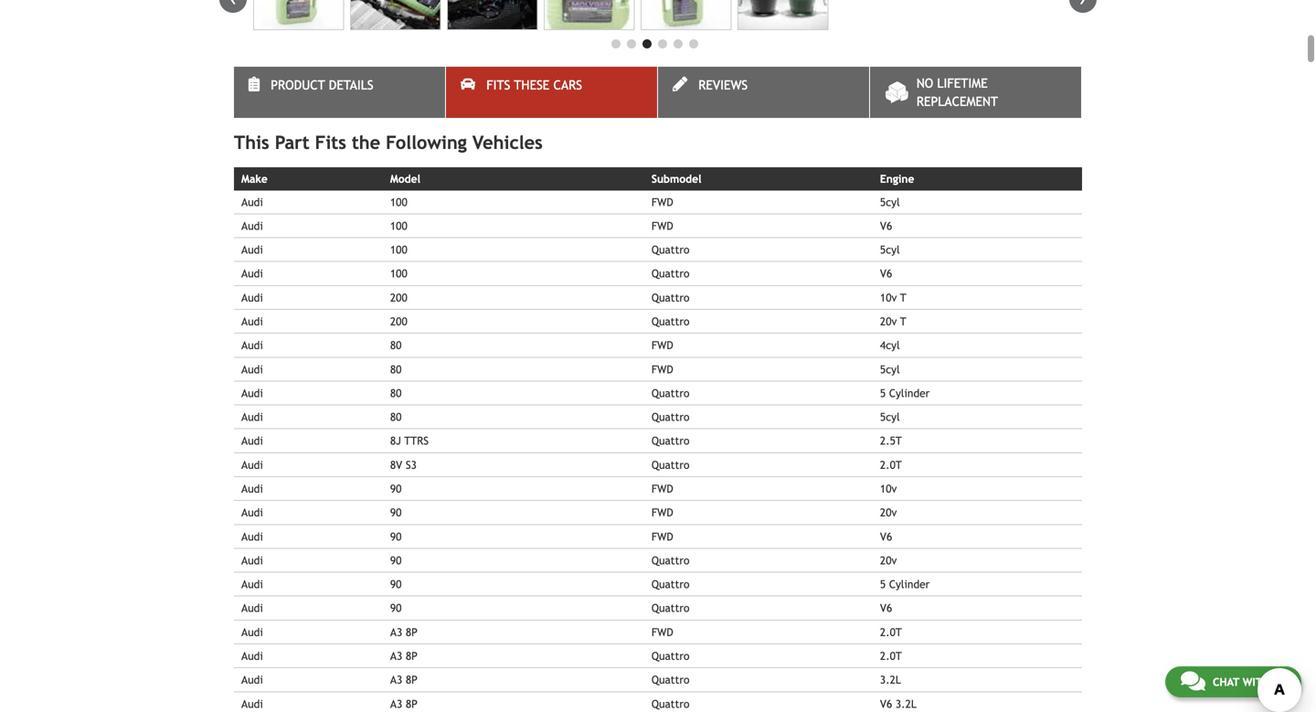 Task type: describe. For each thing, give the bounding box(es) containing it.
lifetime
[[937, 76, 988, 91]]

product details link
[[234, 67, 445, 118]]

4 8p from the top
[[406, 697, 418, 710]]

0 vertical spatial 3.2l
[[880, 673, 901, 686]]

20v for quattro
[[880, 554, 897, 567]]

reviews link
[[658, 67, 869, 118]]

2 a3 8p from the top
[[390, 649, 418, 662]]

us
[[1273, 675, 1286, 688]]

2 2.0t from the top
[[880, 625, 902, 638]]

1 90 from the top
[[390, 482, 402, 495]]

reviews
[[699, 78, 748, 92]]

fits these cars link
[[446, 67, 657, 118]]

no lifetime replacement link
[[870, 67, 1081, 118]]

4 audi from the top
[[241, 267, 263, 280]]

6 audi from the top
[[241, 315, 263, 328]]

3 audi from the top
[[241, 243, 263, 256]]

4 es#3246016 - 20232 - molygen new generation engine oil (5w-40) - 5 liter - full synthetic oil with fluorescent, friction-reducing additive! - liqui-moly - audi bmw volkswagen mercedes benz mini porsche image from the left
[[544, 0, 635, 30]]

no
[[917, 76, 933, 91]]

8 fwd from the top
[[652, 625, 673, 638]]

7 audi from the top
[[241, 339, 263, 352]]

s3
[[406, 458, 417, 471]]

4 quattro from the top
[[652, 315, 690, 328]]

18 audi from the top
[[241, 602, 263, 614]]

following
[[386, 132, 467, 153]]

6 90 from the top
[[390, 602, 402, 614]]

6 quattro from the top
[[652, 410, 690, 423]]

11 quattro from the top
[[652, 602, 690, 614]]

8v s3
[[390, 458, 417, 471]]

8j ttrs
[[390, 434, 429, 447]]

5 audi from the top
[[241, 291, 263, 304]]

with
[[1243, 675, 1270, 688]]

4 a3 from the top
[[390, 697, 402, 710]]

comments image
[[1181, 670, 1205, 692]]

submodel
[[652, 172, 702, 185]]

10v t
[[880, 291, 906, 304]]

3 fwd from the top
[[652, 339, 673, 352]]

13 audi from the top
[[241, 482, 263, 495]]

3 quattro from the top
[[652, 291, 690, 304]]

2 v6 from the top
[[880, 267, 892, 280]]

8v
[[390, 458, 402, 471]]

5 quattro from the top
[[652, 387, 690, 399]]

14 audi from the top
[[241, 506, 263, 519]]

5 v6 from the top
[[880, 697, 892, 710]]

4cyl
[[880, 339, 900, 352]]

cars
[[553, 78, 582, 92]]

2 80 from the top
[[390, 363, 402, 375]]

5 es#3246016 - 20232 - molygen new generation engine oil (5w-40) - 5 liter - full synthetic oil with fluorescent, friction-reducing additive! - liqui-moly - audi bmw volkswagen mercedes benz mini porsche image from the left
[[641, 0, 732, 30]]

16 audi from the top
[[241, 554, 263, 567]]

11 audi from the top
[[241, 434, 263, 447]]

2 a3 from the top
[[390, 649, 402, 662]]

4 90 from the top
[[390, 554, 402, 567]]

20v t
[[880, 315, 906, 328]]

5 90 from the top
[[390, 578, 402, 591]]

replacement
[[917, 94, 998, 109]]

1 a3 8p from the top
[[390, 625, 418, 638]]

20 audi from the top
[[241, 649, 263, 662]]

4 v6 from the top
[[880, 602, 892, 614]]

2 fwd from the top
[[652, 219, 673, 232]]

3 a3 8p from the top
[[390, 673, 418, 686]]

1 quattro from the top
[[652, 243, 690, 256]]

ttrs
[[404, 434, 429, 447]]

4 100 from the top
[[390, 267, 407, 280]]

1 2.0t from the top
[[880, 458, 902, 471]]

3 v6 from the top
[[880, 530, 892, 543]]

9 audi from the top
[[241, 387, 263, 399]]

8 audi from the top
[[241, 363, 263, 375]]

2.5t
[[880, 434, 902, 447]]

15 audi from the top
[[241, 530, 263, 543]]

1 80 from the top
[[390, 339, 402, 352]]

22 audi from the top
[[241, 697, 263, 710]]

7 fwd from the top
[[652, 530, 673, 543]]

12 audi from the top
[[241, 458, 263, 471]]

1 20v from the top
[[880, 315, 897, 328]]

3 100 from the top
[[390, 243, 407, 256]]

t for 20v t
[[900, 315, 906, 328]]



Task type: locate. For each thing, give the bounding box(es) containing it.
3 es#3246016 - 20232 - molygen new generation engine oil (5w-40) - 5 liter - full synthetic oil with fluorescent, friction-reducing additive! - liqui-moly - audi bmw volkswagen mercedes benz mini porsche image from the left
[[447, 0, 538, 30]]

1 vertical spatial t
[[900, 315, 906, 328]]

audi
[[241, 195, 263, 208], [241, 219, 263, 232], [241, 243, 263, 256], [241, 267, 263, 280], [241, 291, 263, 304], [241, 315, 263, 328], [241, 339, 263, 352], [241, 363, 263, 375], [241, 387, 263, 399], [241, 410, 263, 423], [241, 434, 263, 447], [241, 458, 263, 471], [241, 482, 263, 495], [241, 506, 263, 519], [241, 530, 263, 543], [241, 554, 263, 567], [241, 578, 263, 591], [241, 602, 263, 614], [241, 625, 263, 638], [241, 649, 263, 662], [241, 673, 263, 686], [241, 697, 263, 710]]

es#3246016 - 20232 - molygen new generation engine oil (5w-40) - 5 liter - full synthetic oil with fluorescent, friction-reducing additive! - liqui-moly - audi bmw volkswagen mercedes benz mini porsche image up cars
[[544, 0, 635, 30]]

80
[[390, 339, 402, 352], [390, 363, 402, 375], [390, 387, 402, 399], [390, 410, 402, 423]]

5 cylinder
[[880, 387, 930, 399], [880, 578, 930, 591]]

t for 10v t
[[900, 291, 906, 304]]

this part fits the following vehicles
[[234, 132, 543, 153]]

1 200 from the top
[[390, 291, 407, 304]]

0 vertical spatial 10v
[[880, 291, 897, 304]]

0 horizontal spatial fits
[[315, 132, 346, 153]]

3 8p from the top
[[406, 673, 418, 686]]

1 vertical spatial 20v
[[880, 506, 897, 519]]

1 vertical spatial 10v
[[880, 482, 897, 495]]

9 quattro from the top
[[652, 554, 690, 567]]

cylinder
[[889, 387, 930, 399], [889, 578, 930, 591]]

2 vertical spatial 20v
[[880, 554, 897, 567]]

1 vertical spatial 5
[[880, 578, 886, 591]]

es#3246016 - 20232 - molygen new generation engine oil (5w-40) - 5 liter - full synthetic oil with fluorescent, friction-reducing additive! - liqui-moly - audi bmw volkswagen mercedes benz mini porsche image up reviews
[[641, 0, 732, 30]]

1 cylinder from the top
[[889, 387, 930, 399]]

1 a3 from the top
[[390, 625, 402, 638]]

1 vertical spatial 3.2l
[[896, 697, 917, 710]]

5cyl down engine
[[880, 195, 900, 208]]

2 5cyl from the top
[[880, 243, 900, 256]]

1 5 from the top
[[880, 387, 886, 399]]

2 audi from the top
[[241, 219, 263, 232]]

5
[[880, 387, 886, 399], [880, 578, 886, 591]]

1 5cyl from the top
[[880, 195, 900, 208]]

details
[[329, 78, 373, 92]]

1 es#3246016 - 20232 - molygen new generation engine oil (5w-40) - 5 liter - full synthetic oil with fluorescent, friction-reducing additive! - liqui-moly - audi bmw volkswagen mercedes benz mini porsche image from the left
[[253, 0, 344, 30]]

1 t from the top
[[900, 291, 906, 304]]

100
[[390, 195, 407, 208], [390, 219, 407, 232], [390, 243, 407, 256], [390, 267, 407, 280]]

1 vertical spatial 2.0t
[[880, 625, 902, 638]]

0 vertical spatial t
[[900, 291, 906, 304]]

v6
[[880, 219, 892, 232], [880, 267, 892, 280], [880, 530, 892, 543], [880, 602, 892, 614], [880, 697, 892, 710]]

3 80 from the top
[[390, 387, 402, 399]]

6 es#3246016 - 20232 - molygen new generation engine oil (5w-40) - 5 liter - full synthetic oil with fluorescent, friction-reducing additive! - liqui-moly - audi bmw volkswagen mercedes benz mini porsche image from the left
[[738, 0, 828, 30]]

chat
[[1213, 675, 1240, 688]]

0 vertical spatial 200
[[390, 291, 407, 304]]

2 5 from the top
[[880, 578, 886, 591]]

t down 10v t
[[900, 315, 906, 328]]

5 cylinder for 90
[[880, 578, 930, 591]]

21 audi from the top
[[241, 673, 263, 686]]

cylinder for 90
[[889, 578, 930, 591]]

2 200 from the top
[[390, 315, 407, 328]]

200 for 10v t
[[390, 291, 407, 304]]

3.2l
[[880, 673, 901, 686], [896, 697, 917, 710]]

2.0t
[[880, 458, 902, 471], [880, 625, 902, 638], [880, 649, 902, 662]]

fwd
[[652, 195, 673, 208], [652, 219, 673, 232], [652, 339, 673, 352], [652, 363, 673, 375], [652, 482, 673, 495], [652, 506, 673, 519], [652, 530, 673, 543], [652, 625, 673, 638]]

5cyl up 10v t
[[880, 243, 900, 256]]

2 quattro from the top
[[652, 267, 690, 280]]

19 audi from the top
[[241, 625, 263, 638]]

1 vertical spatial fits
[[315, 132, 346, 153]]

es#3246016 - 20232 - molygen new generation engine oil (5w-40) - 5 liter - full synthetic oil with fluorescent, friction-reducing additive! - liqui-moly - audi bmw volkswagen mercedes benz mini porsche image up the details
[[350, 0, 441, 30]]

2 20v from the top
[[880, 506, 897, 519]]

5 for 90
[[880, 578, 886, 591]]

14 quattro from the top
[[652, 697, 690, 710]]

8p
[[406, 625, 418, 638], [406, 649, 418, 662], [406, 673, 418, 686], [406, 697, 418, 710]]

es#3246016 - 20232 - molygen new generation engine oil (5w-40) - 5 liter - full synthetic oil with fluorescent, friction-reducing additive! - liqui-moly - audi bmw volkswagen mercedes benz mini porsche image up product
[[253, 0, 344, 30]]

10 audi from the top
[[241, 410, 263, 423]]

a3 8p
[[390, 625, 418, 638], [390, 649, 418, 662], [390, 673, 418, 686], [390, 697, 418, 710]]

4 5cyl from the top
[[880, 410, 900, 423]]

0 vertical spatial cylinder
[[889, 387, 930, 399]]

0 vertical spatial 5
[[880, 387, 886, 399]]

1 vertical spatial 5 cylinder
[[880, 578, 930, 591]]

0 vertical spatial 5 cylinder
[[880, 387, 930, 399]]

es#3246016 - 20232 - molygen new generation engine oil (5w-40) - 5 liter - full synthetic oil with fluorescent, friction-reducing additive! - liqui-moly - audi bmw volkswagen mercedes benz mini porsche image up reviews 'link'
[[738, 0, 828, 30]]

part
[[275, 132, 310, 153]]

10v down 2.5t at the right of the page
[[880, 482, 897, 495]]

a3
[[390, 625, 402, 638], [390, 649, 402, 662], [390, 673, 402, 686], [390, 697, 402, 710]]

fits
[[486, 78, 510, 92], [315, 132, 346, 153]]

1 v6 from the top
[[880, 219, 892, 232]]

model
[[390, 172, 420, 185]]

200 for 20v t
[[390, 315, 407, 328]]

10v for 10v
[[880, 482, 897, 495]]

2 10v from the top
[[880, 482, 897, 495]]

2 100 from the top
[[390, 219, 407, 232]]

es#3246016 - 20232 - molygen new generation engine oil (5w-40) - 5 liter - full synthetic oil with fluorescent, friction-reducing additive! - liqui-moly - audi bmw volkswagen mercedes benz mini porsche image
[[253, 0, 344, 30], [350, 0, 441, 30], [447, 0, 538, 30], [544, 0, 635, 30], [641, 0, 732, 30], [738, 0, 828, 30]]

8j
[[390, 434, 401, 447]]

3 20v from the top
[[880, 554, 897, 567]]

10v for 10v t
[[880, 291, 897, 304]]

t up the 20v t
[[900, 291, 906, 304]]

product
[[271, 78, 325, 92]]

12 quattro from the top
[[652, 649, 690, 662]]

4 fwd from the top
[[652, 363, 673, 375]]

es#3246016 - 20232 - molygen new generation engine oil (5w-40) - 5 liter - full synthetic oil with fluorescent, friction-reducing additive! - liqui-moly - audi bmw volkswagen mercedes benz mini porsche image up these
[[447, 0, 538, 30]]

this
[[234, 132, 269, 153]]

3 90 from the top
[[390, 530, 402, 543]]

90
[[390, 482, 402, 495], [390, 506, 402, 519], [390, 530, 402, 543], [390, 554, 402, 567], [390, 578, 402, 591], [390, 602, 402, 614]]

5cyl
[[880, 195, 900, 208], [880, 243, 900, 256], [880, 363, 900, 375], [880, 410, 900, 423]]

10v up the 20v t
[[880, 291, 897, 304]]

8 quattro from the top
[[652, 458, 690, 471]]

chat with us link
[[1165, 666, 1302, 697]]

1 vertical spatial cylinder
[[889, 578, 930, 591]]

0 vertical spatial fits
[[486, 78, 510, 92]]

2 90 from the top
[[390, 506, 402, 519]]

7 quattro from the top
[[652, 434, 690, 447]]

1 vertical spatial 200
[[390, 315, 407, 328]]

chat with us
[[1213, 675, 1286, 688]]

1 horizontal spatial fits
[[486, 78, 510, 92]]

2 cylinder from the top
[[889, 578, 930, 591]]

v6 3.2l
[[880, 697, 917, 710]]

cylinder for 80
[[889, 387, 930, 399]]

200
[[390, 291, 407, 304], [390, 315, 407, 328]]

t
[[900, 291, 906, 304], [900, 315, 906, 328]]

quattro
[[652, 243, 690, 256], [652, 267, 690, 280], [652, 291, 690, 304], [652, 315, 690, 328], [652, 387, 690, 399], [652, 410, 690, 423], [652, 434, 690, 447], [652, 458, 690, 471], [652, 554, 690, 567], [652, 578, 690, 591], [652, 602, 690, 614], [652, 649, 690, 662], [652, 673, 690, 686], [652, 697, 690, 710]]

engine
[[880, 172, 914, 185]]

2 8p from the top
[[406, 649, 418, 662]]

4 80 from the top
[[390, 410, 402, 423]]

5 cylinder for 80
[[880, 387, 930, 399]]

no lifetime replacement
[[917, 76, 998, 109]]

1 100 from the top
[[390, 195, 407, 208]]

20v for fwd
[[880, 506, 897, 519]]

3 2.0t from the top
[[880, 649, 902, 662]]

0 vertical spatial 20v
[[880, 315, 897, 328]]

fits left the
[[315, 132, 346, 153]]

1 10v from the top
[[880, 291, 897, 304]]

0 vertical spatial 2.0t
[[880, 458, 902, 471]]

1 fwd from the top
[[652, 195, 673, 208]]

1 5 cylinder from the top
[[880, 387, 930, 399]]

13 quattro from the top
[[652, 673, 690, 686]]

fits left these
[[486, 78, 510, 92]]

20v
[[880, 315, 897, 328], [880, 506, 897, 519], [880, 554, 897, 567]]

2 t from the top
[[900, 315, 906, 328]]

6 fwd from the top
[[652, 506, 673, 519]]

5 fwd from the top
[[652, 482, 673, 495]]

1 audi from the top
[[241, 195, 263, 208]]

2 5 cylinder from the top
[[880, 578, 930, 591]]

fits these cars
[[486, 78, 582, 92]]

10v
[[880, 291, 897, 304], [880, 482, 897, 495]]

3 a3 from the top
[[390, 673, 402, 686]]

make
[[241, 172, 268, 185]]

vehicles
[[472, 132, 543, 153]]

4 a3 8p from the top
[[390, 697, 418, 710]]

1 8p from the top
[[406, 625, 418, 638]]

5cyl down 4cyl
[[880, 363, 900, 375]]

5 for 80
[[880, 387, 886, 399]]

2 vertical spatial 2.0t
[[880, 649, 902, 662]]

17 audi from the top
[[241, 578, 263, 591]]

3 5cyl from the top
[[880, 363, 900, 375]]

2 es#3246016 - 20232 - molygen new generation engine oil (5w-40) - 5 liter - full synthetic oil with fluorescent, friction-reducing additive! - liqui-moly - audi bmw volkswagen mercedes benz mini porsche image from the left
[[350, 0, 441, 30]]

these
[[514, 78, 550, 92]]

the
[[352, 132, 380, 153]]

5cyl up 2.5t at the right of the page
[[880, 410, 900, 423]]

10 quattro from the top
[[652, 578, 690, 591]]

product details
[[271, 78, 373, 92]]



Task type: vqa. For each thing, say whether or not it's contained in the screenshot.


